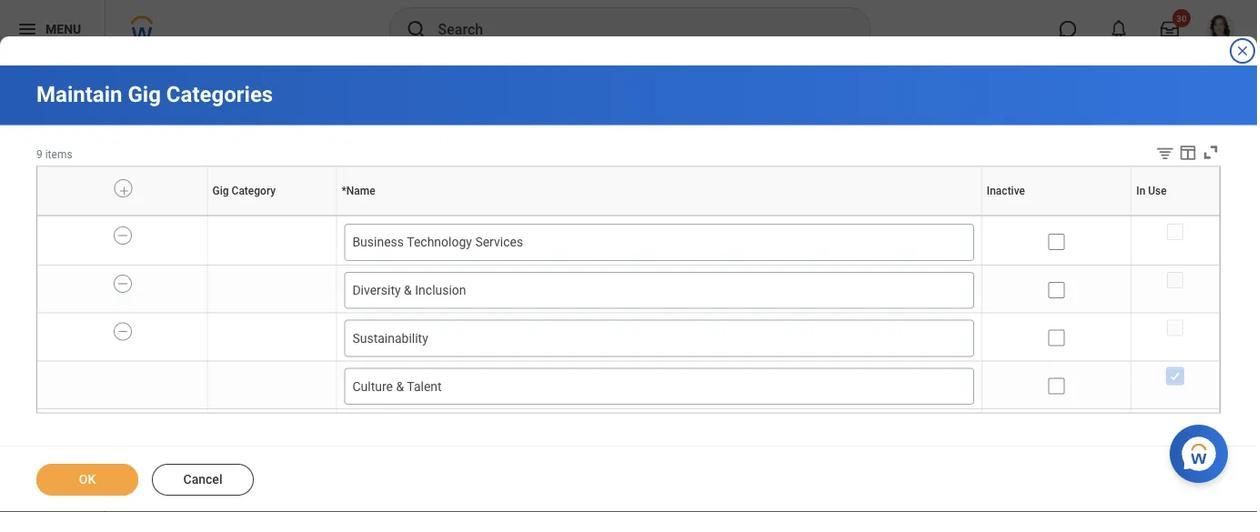 Task type: describe. For each thing, give the bounding box(es) containing it.
gig for gig category name inactive in use
[[269, 216, 270, 217]]

in inside the row element
[[1136, 185, 1146, 197]]

row element containing business technology services
[[37, 217, 1219, 270]]

* name
[[342, 185, 375, 197]]

notifications large image
[[1110, 20, 1128, 38]]

Sustainability text field
[[352, 329, 966, 346]]

maintain
[[36, 81, 122, 107]]

gig for gig category
[[212, 185, 229, 197]]

workday assistant region
[[1170, 418, 1235, 483]]

sustainability
[[352, 330, 428, 345]]

maintain gig categories main content
[[0, 65, 1257, 512]]

profile logan mcneil element
[[1195, 9, 1246, 49]]

business technology services
[[352, 234, 523, 249]]

select to filter grid data image
[[1155, 143, 1175, 162]]

Culture & Talent text field
[[352, 377, 966, 394]]

1 vertical spatial name
[[658, 216, 660, 217]]

ok
[[79, 472, 96, 487]]

0 vertical spatial gig
[[128, 81, 161, 107]]

minus image for the row element containing business technology services
[[116, 227, 129, 243]]

in use
[[1136, 185, 1167, 197]]

1 vertical spatial in
[[1174, 216, 1174, 217]]

plus image
[[116, 183, 130, 199]]

minus image for the row element containing diversity & inclusion
[[116, 275, 129, 291]]

row element containing gig category
[[37, 167, 1224, 216]]

Business Technology Services text field
[[352, 233, 966, 250]]

gig category name inactive in use
[[269, 216, 1176, 217]]

minus image
[[116, 323, 129, 339]]

inclusion
[[415, 282, 466, 297]]

1 vertical spatial use
[[1175, 216, 1176, 217]]

diversity & inclusion
[[352, 282, 466, 297]]

& for talent
[[396, 378, 404, 393]]

in use button
[[1174, 216, 1177, 217]]

check small image
[[1165, 365, 1186, 386]]

close maintain gig categories image
[[1235, 44, 1250, 58]]

9 items
[[36, 148, 72, 161]]

1 horizontal spatial inactive
[[1055, 216, 1058, 217]]

category for gig category
[[232, 185, 276, 197]]

inactive inside the row element
[[987, 185, 1025, 197]]

inactive button
[[1055, 216, 1059, 217]]

talent
[[407, 378, 442, 393]]

& for inclusion
[[404, 282, 412, 297]]

category for gig category name inactive in use
[[270, 216, 274, 217]]



Task type: locate. For each thing, give the bounding box(es) containing it.
row element up name button
[[37, 167, 1224, 216]]

2 minus image from the top
[[116, 275, 129, 291]]

0 vertical spatial minus image
[[116, 227, 129, 243]]

minus image up minus image
[[116, 275, 129, 291]]

cancel
[[183, 472, 222, 487]]

technology
[[407, 234, 472, 249]]

row element down culture & talent text field
[[37, 409, 1219, 457]]

*
[[342, 185, 346, 197]]

1 horizontal spatial gig
[[212, 185, 229, 197]]

row element down name button
[[37, 217, 1219, 270]]

diversity
[[352, 282, 401, 297]]

gig inside the row element
[[212, 185, 229, 197]]

0 horizontal spatial gig
[[128, 81, 161, 107]]

name button
[[658, 216, 661, 217]]

0 vertical spatial category
[[232, 185, 276, 197]]

row element containing diversity & inclusion
[[37, 265, 1219, 318]]

0 horizontal spatial inactive
[[987, 185, 1025, 197]]

0 vertical spatial in
[[1136, 185, 1146, 197]]

inactive
[[987, 185, 1025, 197], [1055, 216, 1058, 217]]

1 horizontal spatial in
[[1174, 216, 1174, 217]]

1 vertical spatial category
[[270, 216, 274, 217]]

0 horizontal spatial use
[[1148, 185, 1167, 197]]

row element up culture & talent text field
[[37, 313, 1219, 366]]

minus image
[[116, 227, 129, 243], [116, 275, 129, 291]]

1 vertical spatial gig
[[212, 185, 229, 197]]

0 vertical spatial &
[[404, 282, 412, 297]]

gig category button
[[269, 216, 275, 217]]

gig
[[128, 81, 161, 107], [212, 185, 229, 197], [269, 216, 270, 217]]

row element containing sustainability
[[37, 313, 1219, 366]]

culture & talent
[[352, 378, 442, 393]]

2 horizontal spatial gig
[[269, 216, 270, 217]]

cancel button
[[152, 464, 254, 496]]

6 row element from the top
[[37, 409, 1219, 457]]

click to view/edit grid preferences image
[[1178, 142, 1198, 162]]

2 row element from the top
[[37, 217, 1219, 270]]

row element containing culture & talent
[[37, 361, 1219, 414]]

ok button
[[36, 464, 138, 496]]

0 vertical spatial use
[[1148, 185, 1167, 197]]

9
[[36, 148, 43, 161]]

category down gig category
[[270, 216, 274, 217]]

1 vertical spatial minus image
[[116, 275, 129, 291]]

business
[[352, 234, 404, 249]]

1 vertical spatial inactive
[[1055, 216, 1058, 217]]

inbox large image
[[1161, 20, 1179, 38]]

1 minus image from the top
[[116, 227, 129, 243]]

gig category
[[212, 185, 276, 197]]

row element up sustainability text box
[[37, 265, 1219, 318]]

name
[[346, 185, 375, 197], [658, 216, 660, 217]]

use
[[1148, 185, 1167, 197], [1175, 216, 1176, 217]]

toolbar
[[1142, 142, 1221, 166]]

&
[[404, 282, 412, 297], [396, 378, 404, 393]]

row element
[[37, 167, 1224, 216], [37, 217, 1219, 270], [37, 265, 1219, 318], [37, 313, 1219, 366], [37, 361, 1219, 414], [37, 409, 1219, 457]]

row element down sustainability text box
[[37, 361, 1219, 414]]

1 horizontal spatial name
[[658, 216, 660, 217]]

items
[[45, 148, 72, 161]]

name inside the row element
[[346, 185, 375, 197]]

name up business technology services text field
[[658, 216, 660, 217]]

maintain gig categories dialog
[[0, 0, 1257, 512]]

0 vertical spatial inactive
[[987, 185, 1025, 197]]

in
[[1136, 185, 1146, 197], [1174, 216, 1174, 217]]

search image
[[405, 18, 427, 40]]

0 horizontal spatial in
[[1136, 185, 1146, 197]]

use inside the row element
[[1148, 185, 1167, 197]]

3 row element from the top
[[37, 265, 1219, 318]]

4 row element from the top
[[37, 313, 1219, 366]]

category
[[232, 185, 276, 197], [270, 216, 274, 217]]

toolbar inside 'maintain gig categories' main content
[[1142, 142, 1221, 166]]

services
[[475, 234, 523, 249]]

Diversity & Inclusion text field
[[352, 281, 966, 298]]

category inside the row element
[[232, 185, 276, 197]]

0 vertical spatial name
[[346, 185, 375, 197]]

& left talent on the bottom left of the page
[[396, 378, 404, 393]]

2 vertical spatial gig
[[269, 216, 270, 217]]

categories
[[166, 81, 273, 107]]

0 horizontal spatial name
[[346, 185, 375, 197]]

& right diversity
[[404, 282, 412, 297]]

category up gig category button
[[232, 185, 276, 197]]

1 row element from the top
[[37, 167, 1224, 216]]

1 horizontal spatial use
[[1175, 216, 1176, 217]]

fullscreen image
[[1201, 142, 1221, 162]]

name up business
[[346, 185, 375, 197]]

culture
[[352, 378, 393, 393]]

1 vertical spatial &
[[396, 378, 404, 393]]

minus image down plus image
[[116, 227, 129, 243]]

5 row element from the top
[[37, 361, 1219, 414]]

maintain gig categories
[[36, 81, 273, 107]]



Task type: vqa. For each thing, say whether or not it's contained in the screenshot.
bottom "In"
yes



